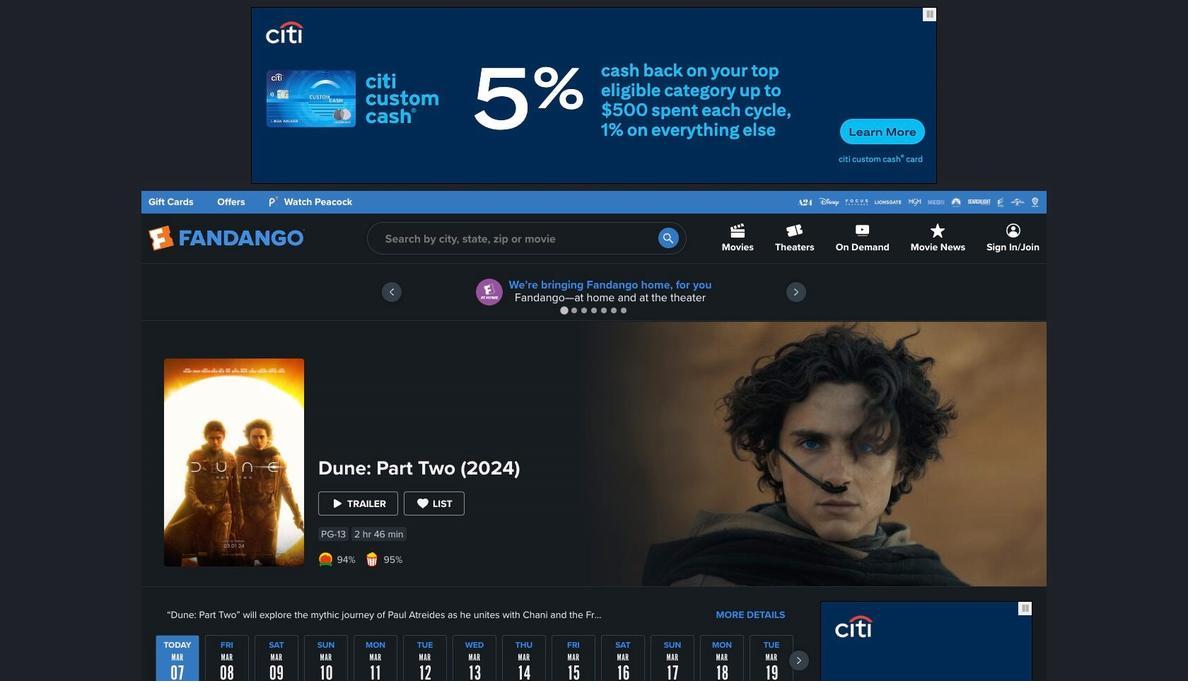 Task type: vqa. For each thing, say whether or not it's contained in the screenshot.
Lisa Frankenstein (2024) Movie Poster IMAGE
no



Task type: locate. For each thing, give the bounding box(es) containing it.
0 vertical spatial region
[[141, 264, 1047, 320]]

0 horizontal spatial flat image
[[318, 553, 333, 567]]

1 horizontal spatial flat image
[[365, 553, 379, 567]]

advertisement element
[[251, 7, 937, 184], [821, 601, 1033, 681]]

flat image
[[318, 553, 333, 567], [365, 553, 379, 567]]

offer icon image
[[476, 279, 503, 306]]

1 vertical spatial advertisement element
[[821, 601, 1033, 681]]

1 of 15 group
[[156, 635, 200, 681]]

advertisement element inside movie summary element
[[821, 601, 1033, 681]]

region
[[141, 264, 1047, 320], [156, 635, 809, 681]]

None search field
[[367, 222, 687, 255]]



Task type: describe. For each thing, give the bounding box(es) containing it.
dune: part two (2024) movie poster image
[[164, 359, 304, 567]]

Search by city, state, zip or movie text field
[[367, 222, 687, 255]]

1 flat image from the left
[[318, 553, 333, 567]]

select a slide to show tab list
[[141, 305, 1047, 316]]

0 vertical spatial advertisement element
[[251, 7, 937, 184]]

1 vertical spatial region
[[156, 635, 809, 681]]

movie summary element
[[141, 322, 1047, 681]]

2 flat image from the left
[[365, 553, 379, 567]]



